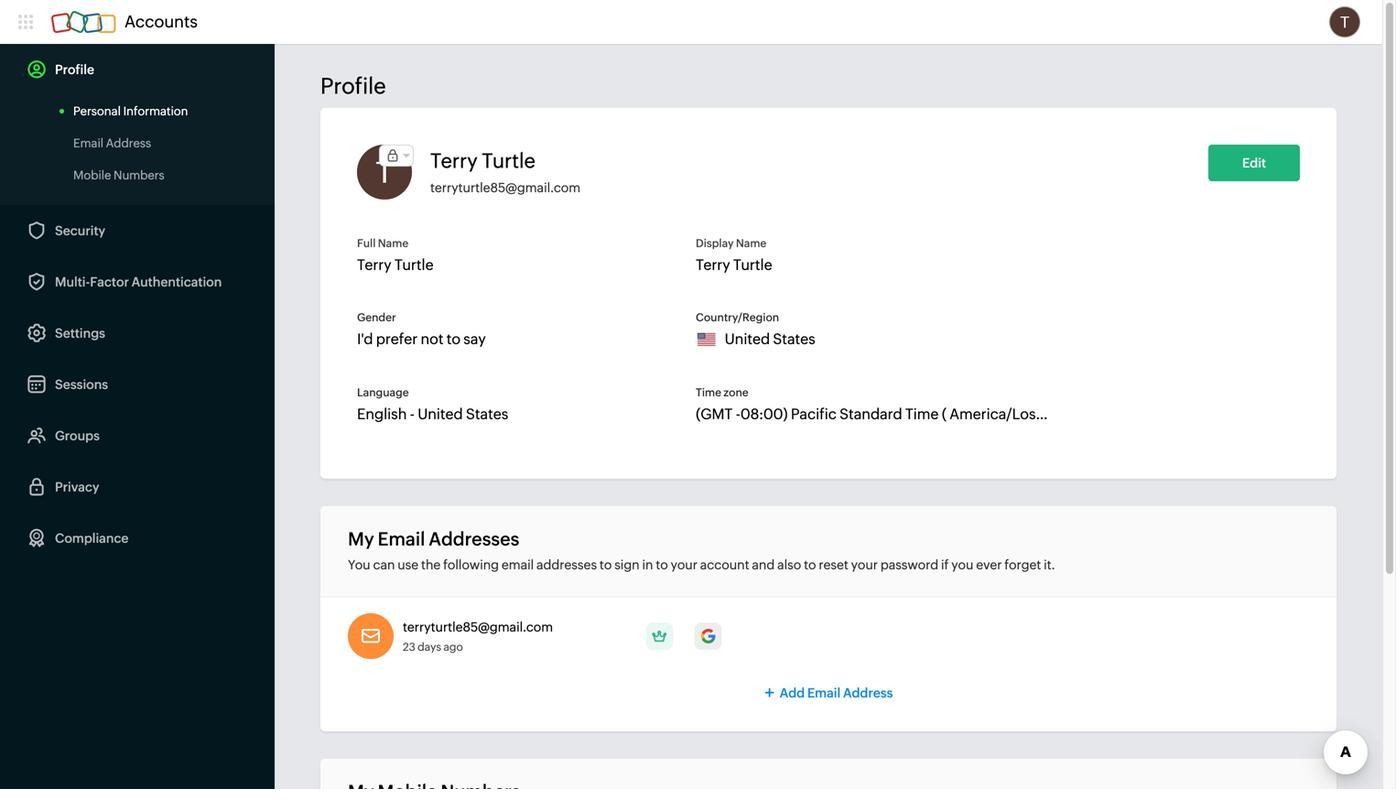 Task type: describe. For each thing, give the bounding box(es) containing it.
my email addresses you can use the following email addresses to sign in to your account and also to reset your password if you ever forget it.
[[348, 529, 1055, 572]]

the
[[421, 558, 441, 572]]

0 vertical spatial email
[[73, 136, 103, 150]]

turtle
[[482, 149, 536, 173]]

authentication
[[131, 275, 222, 289]]

groups
[[55, 429, 100, 443]]

2 to from the left
[[656, 558, 668, 572]]

and
[[752, 558, 775, 572]]

terry
[[430, 149, 478, 173]]

ago
[[444, 641, 463, 653]]

mobile numbers
[[73, 168, 165, 182]]

days
[[418, 641, 441, 653]]

primary image
[[646, 623, 673, 650]]

personal information
[[73, 104, 188, 118]]

use
[[398, 558, 419, 572]]

compliance
[[55, 531, 129, 546]]

forget
[[1005, 558, 1041, 572]]

mprivacy image
[[380, 146, 406, 166]]

1 your from the left
[[671, 558, 698, 572]]

personal
[[73, 104, 121, 118]]

2 your from the left
[[851, 558, 878, 572]]

email for my
[[378, 529, 425, 550]]

you
[[952, 558, 974, 572]]

addresses
[[429, 529, 520, 550]]

also
[[777, 558, 801, 572]]

0 vertical spatial address
[[106, 136, 151, 150]]

you
[[348, 558, 370, 572]]

23
[[403, 641, 415, 653]]

email address
[[73, 136, 151, 150]]

settings
[[55, 326, 105, 341]]

edit button
[[1209, 145, 1300, 181]]

email for add
[[807, 686, 841, 700]]



Task type: vqa. For each thing, say whether or not it's contained in the screenshot.
Groups
yes



Task type: locate. For each thing, give the bounding box(es) containing it.
security
[[55, 223, 105, 238]]

account
[[700, 558, 749, 572]]

1 vertical spatial terryturtle85@gmail.com
[[403, 620, 553, 635]]

it.
[[1044, 558, 1055, 572]]

to right also
[[804, 558, 816, 572]]

multi-factor authentication
[[55, 275, 222, 289]]

0 horizontal spatial your
[[671, 558, 698, 572]]

addresses
[[537, 558, 597, 572]]

address
[[106, 136, 151, 150], [843, 686, 893, 700]]

address down personal information
[[106, 136, 151, 150]]

email up mobile
[[73, 136, 103, 150]]

accounts
[[125, 12, 198, 31]]

terryturtle85@gmail.com 23 days ago
[[403, 620, 553, 653]]

1 to from the left
[[600, 558, 612, 572]]

1 vertical spatial email
[[378, 529, 425, 550]]

1 vertical spatial address
[[843, 686, 893, 700]]

if
[[941, 558, 949, 572]]

email inside my email addresses you can use the following email addresses to sign in to your account and also to reset your password if you ever forget it.
[[378, 529, 425, 550]]

email right add
[[807, 686, 841, 700]]

multi-
[[55, 275, 90, 289]]

privacy
[[55, 480, 99, 494]]

reset
[[819, 558, 849, 572]]

terryturtle85@gmail.com up the ago
[[403, 620, 553, 635]]

my
[[348, 529, 374, 550]]

profile up personal
[[55, 62, 94, 77]]

factor
[[90, 275, 129, 289]]

to
[[600, 558, 612, 572], [656, 558, 668, 572], [804, 558, 816, 572]]

email
[[73, 136, 103, 150], [378, 529, 425, 550], [807, 686, 841, 700]]

3 to from the left
[[804, 558, 816, 572]]

mobile
[[73, 168, 111, 182]]

2 horizontal spatial to
[[804, 558, 816, 572]]

email
[[502, 558, 534, 572]]

in
[[642, 558, 653, 572]]

0 horizontal spatial email
[[73, 136, 103, 150]]

2 vertical spatial email
[[807, 686, 841, 700]]

profile
[[55, 62, 94, 77], [320, 73, 386, 99]]

numbers
[[114, 168, 165, 182]]

1 horizontal spatial profile
[[320, 73, 386, 99]]

to left sign
[[600, 558, 612, 572]]

2 horizontal spatial email
[[807, 686, 841, 700]]

your right 'in'
[[671, 558, 698, 572]]

can
[[373, 558, 395, 572]]

address right add
[[843, 686, 893, 700]]

profile up mprivacy icon
[[320, 73, 386, 99]]

1 horizontal spatial your
[[851, 558, 878, 572]]

terryturtle85@gmail.com
[[430, 180, 581, 195], [403, 620, 553, 635]]

1 horizontal spatial email
[[378, 529, 425, 550]]

terryturtle85@gmail.com down turtle in the top of the page
[[430, 180, 581, 195]]

sign
[[615, 558, 640, 572]]

edit
[[1242, 156, 1266, 170]]

0 horizontal spatial to
[[600, 558, 612, 572]]

terry turtle terryturtle85@gmail.com
[[430, 149, 581, 195]]

add email address
[[780, 686, 893, 700]]

0 horizontal spatial profile
[[55, 62, 94, 77]]

your
[[671, 558, 698, 572], [851, 558, 878, 572]]

add
[[780, 686, 805, 700]]

your right reset
[[851, 558, 878, 572]]

information
[[123, 104, 188, 118]]

ever
[[976, 558, 1002, 572]]

sessions
[[55, 377, 108, 392]]

0 horizontal spatial address
[[106, 136, 151, 150]]

following
[[443, 558, 499, 572]]

1 horizontal spatial to
[[656, 558, 668, 572]]

password
[[881, 558, 939, 572]]

1 horizontal spatial address
[[843, 686, 893, 700]]

0 vertical spatial terryturtle85@gmail.com
[[430, 180, 581, 195]]

to right 'in'
[[656, 558, 668, 572]]

email up "use" at the bottom left of the page
[[378, 529, 425, 550]]



